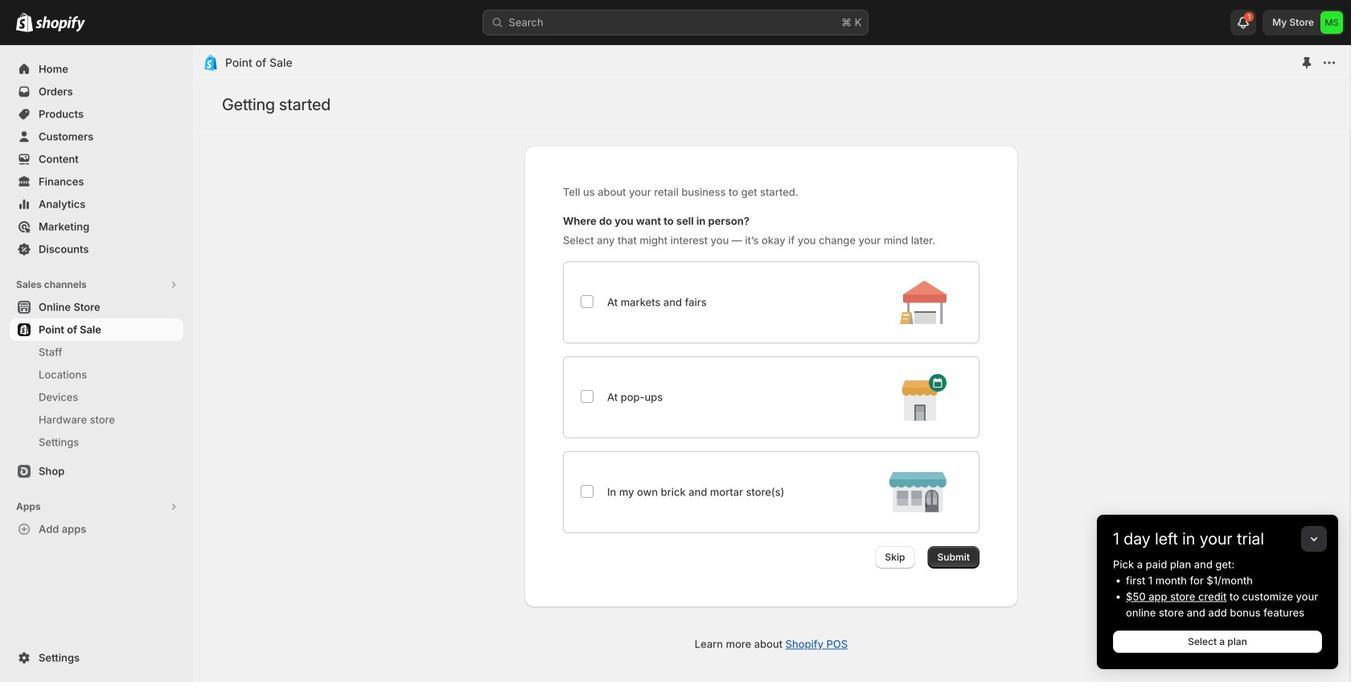 Task type: locate. For each thing, give the bounding box(es) containing it.
fullscreen dialog
[[193, 45, 1351, 682]]

shopify image
[[16, 13, 33, 32], [35, 16, 85, 32]]

icon for point of sale image
[[203, 55, 219, 71]]

1 horizontal spatial shopify image
[[35, 16, 85, 32]]



Task type: vqa. For each thing, say whether or not it's contained in the screenshot.
the Orders
no



Task type: describe. For each thing, give the bounding box(es) containing it.
0 horizontal spatial shopify image
[[16, 13, 33, 32]]

my store image
[[1321, 11, 1344, 34]]



